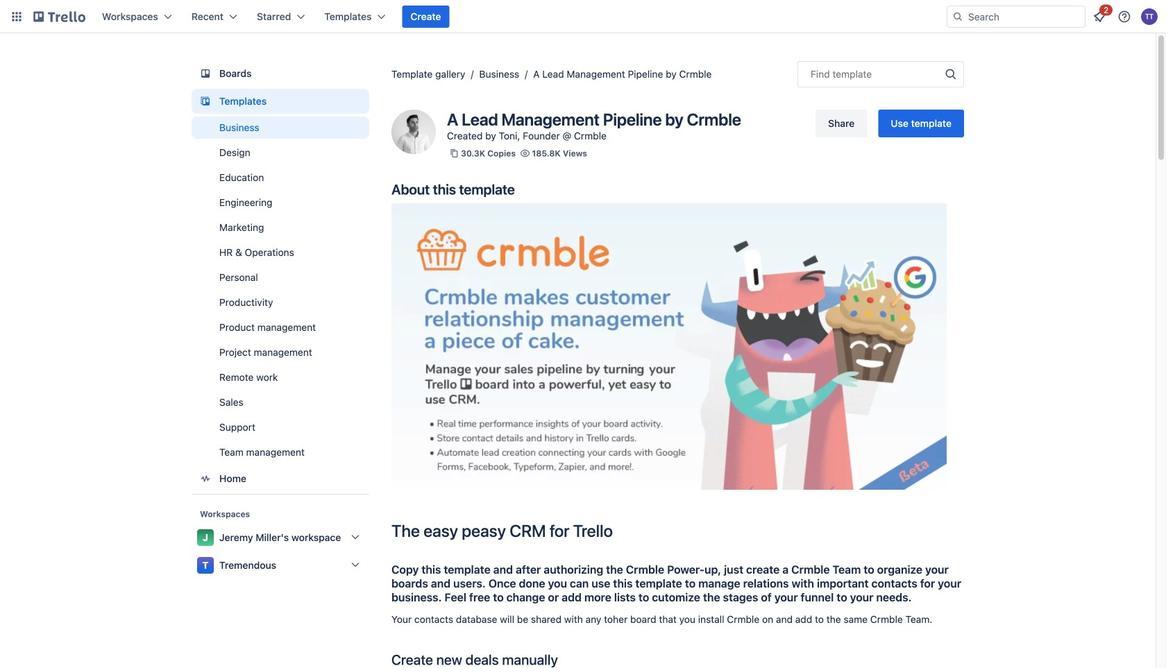 Task type: vqa. For each thing, say whether or not it's contained in the screenshot.
Back to home image
yes



Task type: describe. For each thing, give the bounding box(es) containing it.
home image
[[197, 471, 214, 488]]

2 notifications image
[[1092, 8, 1108, 25]]

primary element
[[0, 0, 1167, 33]]

search image
[[953, 11, 964, 22]]

toni, founder @ crmble image
[[392, 110, 436, 154]]

open information menu image
[[1118, 10, 1132, 24]]



Task type: locate. For each thing, give the bounding box(es) containing it.
template board image
[[197, 93, 214, 110]]

Search field
[[964, 7, 1085, 26]]

back to home image
[[33, 6, 85, 28]]

board image
[[197, 65, 214, 82]]

None field
[[798, 61, 965, 88]]

terry turtle (terryturtle) image
[[1142, 8, 1158, 25]]



